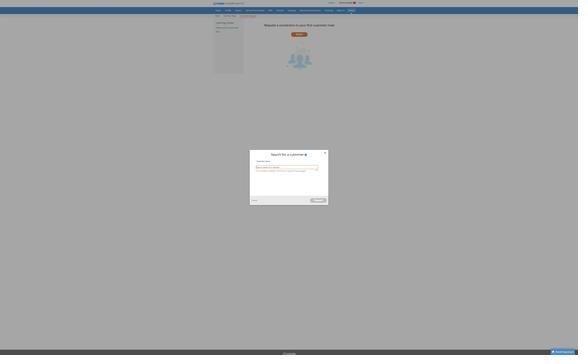 Task type: locate. For each thing, give the bounding box(es) containing it.
business performance link
[[398, 11, 430, 16]]

add-ons
[[450, 12, 460, 15]]

catalogs
[[384, 12, 395, 15]]

invoices
[[369, 12, 379, 15]]

business
[[400, 12, 411, 15]]

setup
[[465, 12, 472, 15]]

learning
[[288, 28, 301, 33]]

service/time
[[328, 12, 344, 15]]

profile link
[[298, 11, 311, 16]]

Type to search for a customer text field
[[341, 221, 424, 226]]

to
[[302, 35, 304, 38]]

home link
[[285, 11, 297, 16]]

ons
[[455, 12, 460, 15]]

home
[[287, 12, 295, 15]]

invoices link
[[366, 11, 381, 16]]

adding
[[288, 35, 295, 38]]

performance
[[412, 12, 428, 15]]

sourcing link
[[431, 11, 446, 16]]

sheets
[[344, 12, 353, 15]]

add-ons link
[[447, 11, 462, 16]]

adding users to your account
[[288, 35, 318, 38]]

service/time sheets link
[[325, 11, 355, 16]]

orders link
[[311, 11, 325, 16]]

dialog
[[333, 200, 438, 274]]



Task type: describe. For each thing, give the bounding box(es) containing it.
coupa supplier portal image
[[282, 1, 328, 9]]

center
[[302, 28, 312, 33]]

learning center
[[288, 28, 312, 33]]

orders
[[314, 12, 322, 15]]

users
[[296, 35, 302, 38]]

service/time sheets
[[328, 12, 353, 15]]

account
[[310, 35, 318, 38]]

asn
[[358, 12, 363, 15]]

profile
[[300, 12, 308, 15]]

adding users to your account link
[[288, 35, 318, 38]]

add-
[[450, 12, 455, 15]]

business performance
[[400, 12, 428, 15]]

catalogs link
[[382, 11, 397, 16]]

asn link
[[356, 11, 366, 16]]

setup link
[[463, 11, 475, 16]]

sourcing
[[433, 12, 444, 15]]

your
[[305, 35, 309, 38]]



Task type: vqa. For each thing, say whether or not it's contained in the screenshot.
Service/Time Sheets
yes



